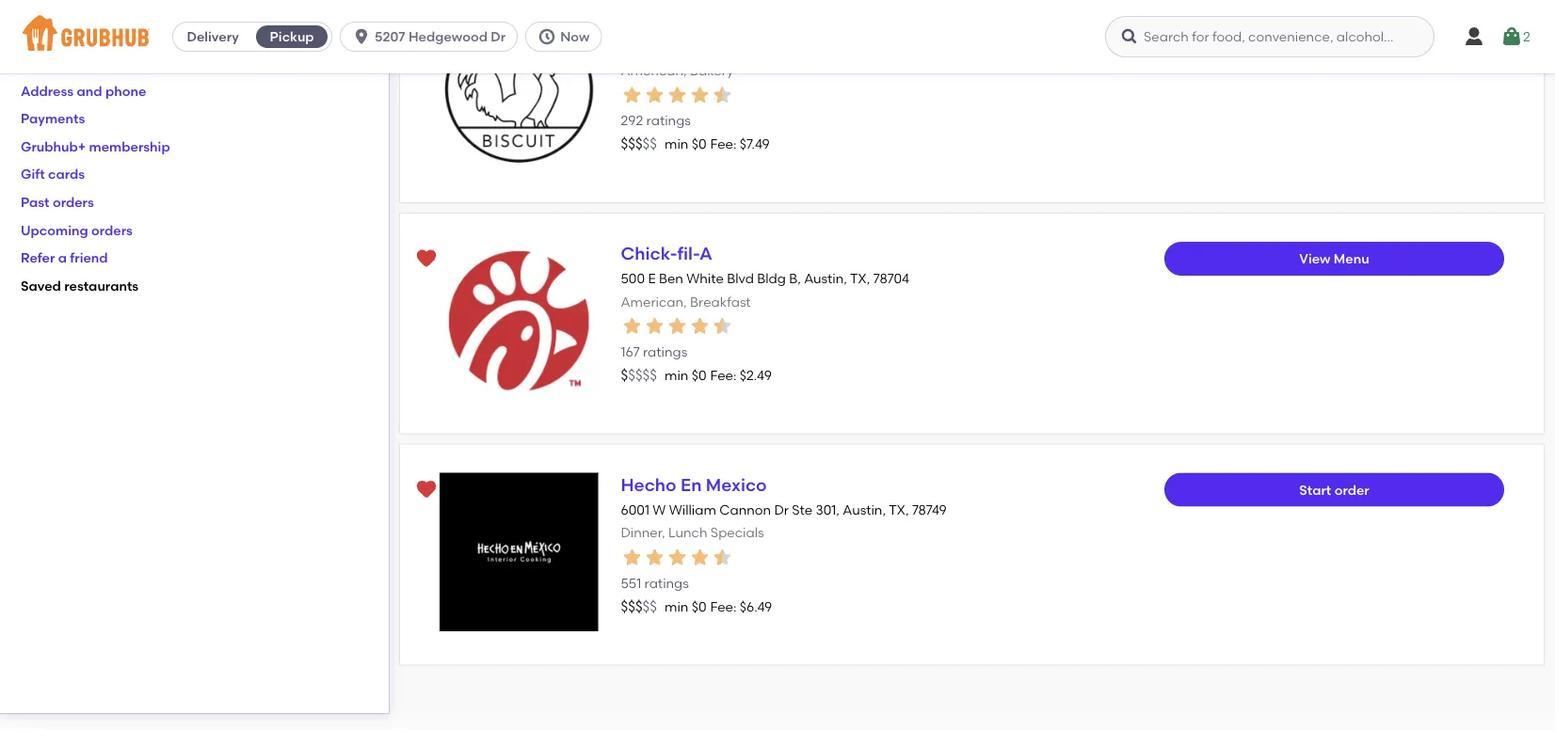Task type: describe. For each thing, give the bounding box(es) containing it.
1 american, from the top
[[621, 62, 687, 78]]

blvd
[[727, 271, 754, 287]]

friend
[[70, 250, 108, 266]]

restaurants
[[64, 278, 139, 294]]

order
[[1335, 482, 1370, 498]]

preorder
[[1307, 19, 1363, 35]]

chick-
[[621, 243, 678, 264]]

phone
[[105, 83, 146, 99]]

gift cards
[[21, 166, 85, 182]]

past orders
[[21, 194, 94, 210]]

start order
[[1300, 482, 1370, 498]]

Search for food, convenience, alcohol... search field
[[1106, 16, 1435, 57]]

1 fee: from the top
[[711, 136, 737, 152]]

hecho en mexico 6001 w william cannon dr ste 301, austin, tx, 78749 dinner, lunch specials
[[621, 475, 947, 541]]

refer a friend link
[[21, 250, 108, 266]]

saved restaurant image
[[415, 479, 438, 502]]

$$$$$ for chick-fil-a
[[621, 367, 657, 384]]

austin, for chick-fil-a
[[804, 271, 848, 287]]

a
[[700, 243, 713, 264]]

167 ratings
[[621, 344, 688, 360]]

austin, for hecho en mexico
[[843, 502, 886, 518]]

292 ratings
[[621, 113, 691, 129]]

ben
[[659, 271, 684, 287]]

1 saved restaurant button from the top
[[410, 10, 444, 44]]

saved restaurants
[[21, 278, 139, 294]]

$
[[621, 367, 628, 384]]

payments link
[[21, 111, 85, 127]]

1 min from the top
[[665, 136, 689, 152]]

cannon
[[720, 502, 771, 518]]

$7.49
[[740, 136, 770, 152]]

551 ratings
[[621, 576, 689, 592]]

fil-
[[678, 243, 700, 264]]

dr inside button
[[491, 29, 506, 45]]

pickup
[[1285, 55, 1328, 71]]

bldg
[[757, 271, 786, 287]]

orders for past orders
[[53, 194, 94, 210]]

saved restaurant image for $$$
[[415, 16, 438, 39]]

start
[[1300, 482, 1332, 498]]

upcoming orders link
[[21, 222, 133, 238]]

pickup
[[270, 29, 314, 45]]

min $0 fee: $7.49
[[665, 136, 770, 152]]

gift
[[21, 166, 45, 182]]

b,
[[789, 271, 801, 287]]

min $0 fee: $6.49
[[665, 599, 773, 615]]

past orders link
[[21, 194, 94, 210]]

$0 for en
[[692, 599, 707, 615]]

$$$ for 551
[[621, 598, 643, 615]]

tx, for hecho en mexico
[[889, 502, 909, 518]]

hedgewood
[[409, 29, 488, 45]]

$$$$$ for hecho en mexico
[[621, 598, 657, 615]]

tomorrow
[[1400, 55, 1462, 71]]

5207 hedgewood dr
[[375, 29, 506, 45]]

$$$ for 292
[[621, 135, 643, 152]]

preorder button
[[1165, 10, 1505, 44]]

fee: for a
[[711, 367, 737, 383]]

and
[[77, 83, 102, 99]]

bird bird biscuit  logo image
[[440, 10, 599, 169]]

1 $$$$$ from the top
[[621, 135, 657, 152]]

profile link
[[21, 55, 62, 71]]

fee: for mexico
[[711, 599, 737, 615]]

upcoming
[[21, 222, 88, 238]]

closed
[[1208, 57, 1246, 71]]

gift cards link
[[21, 166, 85, 182]]

chick-fil-a 500 e ben white blvd bldg b, austin, tx, 78704 american, breakfast
[[621, 243, 910, 310]]

6001
[[621, 502, 650, 518]]

saved restaurant button for hecho
[[410, 473, 444, 507]]

551
[[621, 576, 642, 592]]

$0 for fil-
[[692, 367, 707, 383]]

membership
[[89, 138, 170, 154]]

grubhub+ membership
[[21, 138, 170, 154]]

white
[[687, 271, 724, 287]]

w
[[653, 502, 666, 518]]

2
[[1524, 29, 1531, 45]]

lunch
[[669, 525, 708, 541]]

a
[[58, 250, 67, 266]]

upcoming orders
[[21, 222, 133, 238]]

2 button
[[1501, 20, 1531, 54]]

0 vertical spatial ratings
[[647, 113, 691, 129]]

now
[[561, 29, 590, 45]]

start order button
[[1165, 473, 1505, 507]]

saved restaurants link
[[21, 278, 139, 294]]

breakfast
[[690, 294, 751, 310]]

saved restaurant image for $
[[415, 248, 438, 270]]

167
[[621, 344, 640, 360]]

500
[[621, 271, 645, 287]]



Task type: locate. For each thing, give the bounding box(es) containing it.
tx, for chick-fil-a
[[851, 271, 871, 287]]

svg image inside 2 button
[[1501, 25, 1524, 48]]

dr right the hedgewood
[[491, 29, 506, 45]]

dr inside "hecho en mexico 6001 w william cannon dr ste 301, austin, tx, 78749 dinner, lunch specials"
[[775, 502, 789, 518]]

1 vertical spatial min
[[665, 367, 689, 383]]

austin, right b,
[[804, 271, 848, 287]]

hecho en mexico link
[[621, 475, 767, 496]]

hecho en mexico logo image
[[440, 473, 599, 632]]

292
[[621, 113, 644, 129]]

78749
[[913, 502, 947, 518]]

0 vertical spatial tx,
[[851, 271, 871, 287]]

1 $$$ from the top
[[621, 135, 643, 152]]

1 vertical spatial austin,
[[843, 502, 886, 518]]

fee:
[[711, 136, 737, 152], [711, 367, 737, 383], [711, 599, 737, 615]]

austin, inside chick-fil-a 500 e ben white blvd bldg b, austin, tx, 78704 american, breakfast
[[804, 271, 848, 287]]

1 vertical spatial saved restaurant button
[[410, 242, 444, 276]]

min down the 551 ratings in the left of the page
[[665, 599, 689, 615]]

1 vertical spatial ratings
[[643, 344, 688, 360]]

1 $0 from the top
[[692, 136, 707, 152]]

saved restaurant image
[[415, 16, 438, 39], [415, 248, 438, 270]]

tx, inside chick-fil-a 500 e ben white blvd bldg b, austin, tx, 78704 american, breakfast
[[851, 271, 871, 287]]

2 min from the top
[[665, 367, 689, 383]]

orders up friend
[[91, 222, 133, 238]]

0 vertical spatial $0
[[692, 136, 707, 152]]

2 vertical spatial fee:
[[711, 599, 737, 615]]

address and phone link
[[21, 83, 146, 99]]

svg image for now
[[538, 27, 557, 46]]

0 vertical spatial fee:
[[711, 136, 737, 152]]

$0
[[692, 136, 707, 152], [692, 367, 707, 383], [692, 599, 707, 615]]

closed . next pickup at 8:00am tomorrow
[[1208, 55, 1462, 71]]

grubhub+ membership link
[[21, 138, 170, 154]]

saved restaurant button
[[410, 10, 444, 44], [410, 242, 444, 276], [410, 473, 444, 507]]

austin, right 301,
[[843, 502, 886, 518]]

mexico
[[706, 475, 767, 496]]

1 horizontal spatial dr
[[775, 502, 789, 518]]

e
[[648, 271, 656, 287]]

$6.49
[[740, 599, 773, 615]]

fee: left $2.49 in the left bottom of the page
[[711, 367, 737, 383]]

0 horizontal spatial tx,
[[851, 271, 871, 287]]

2 saved restaurant image from the top
[[415, 248, 438, 270]]

account
[[77, 11, 172, 39]]

ratings right 292
[[647, 113, 691, 129]]

0 vertical spatial orders
[[53, 194, 94, 210]]

fee: left "$6.49"
[[711, 599, 737, 615]]

1 vertical spatial orders
[[91, 222, 133, 238]]

min for chick-
[[665, 367, 689, 383]]

3 fee: from the top
[[711, 599, 737, 615]]

78704
[[874, 271, 910, 287]]

svg image
[[1464, 25, 1486, 48]]

8:00am
[[1348, 55, 1397, 71]]

$$$ down 551
[[621, 598, 643, 615]]

1 vertical spatial $0
[[692, 367, 707, 383]]

2 saved restaurant button from the top
[[410, 242, 444, 276]]

ratings for hecho
[[645, 576, 689, 592]]

1 horizontal spatial tx,
[[889, 502, 909, 518]]

ratings right 551
[[645, 576, 689, 592]]

0 vertical spatial american,
[[621, 62, 687, 78]]

301,
[[816, 502, 840, 518]]

tx, left 78749
[[889, 502, 909, 518]]

3 $0 from the top
[[692, 599, 707, 615]]

svg image
[[1501, 25, 1524, 48], [352, 27, 371, 46], [538, 27, 557, 46], [1121, 27, 1140, 46]]

5207
[[375, 29, 406, 45]]

austin,
[[804, 271, 848, 287], [843, 502, 886, 518]]

2 vertical spatial saved restaurant button
[[410, 473, 444, 507]]

american, bakery
[[621, 62, 734, 78]]

0 vertical spatial min
[[665, 136, 689, 152]]

refer
[[21, 250, 55, 266]]

5207 hedgewood dr button
[[340, 22, 526, 52]]

.
[[1246, 57, 1249, 71]]

en
[[681, 475, 702, 496]]

delivery
[[187, 29, 239, 45]]

3 min from the top
[[665, 599, 689, 615]]

2 american, from the top
[[621, 294, 687, 310]]

1 vertical spatial $$$
[[621, 598, 643, 615]]

fee: left $7.49
[[711, 136, 737, 152]]

cards
[[48, 166, 85, 182]]

view menu button
[[1165, 242, 1505, 276]]

svg image inside 'now' "button"
[[538, 27, 557, 46]]

tx,
[[851, 271, 871, 287], [889, 502, 909, 518]]

$2.49
[[740, 367, 772, 383]]

address
[[21, 83, 74, 99]]

tx, left 78704
[[851, 271, 871, 287]]

ratings
[[647, 113, 691, 129], [643, 344, 688, 360], [645, 576, 689, 592]]

svg image inside 5207 hedgewood dr button
[[352, 27, 371, 46]]

min $0 fee: $2.49
[[665, 367, 772, 383]]

address and phone
[[21, 83, 146, 99]]

ste
[[792, 502, 813, 518]]

next
[[1252, 55, 1282, 71]]

$0 left "$6.49"
[[692, 599, 707, 615]]

star icon image
[[621, 84, 644, 106], [644, 84, 666, 106], [666, 84, 689, 106], [689, 84, 712, 106], [712, 84, 734, 106], [712, 84, 734, 106], [621, 315, 644, 338], [644, 315, 666, 338], [666, 315, 689, 338], [689, 315, 712, 338], [712, 315, 734, 338], [712, 315, 734, 338], [621, 547, 644, 569], [644, 547, 666, 569], [666, 547, 689, 569], [689, 547, 712, 569], [712, 547, 734, 569], [712, 547, 734, 569]]

0 horizontal spatial dr
[[491, 29, 506, 45]]

1 vertical spatial saved restaurant image
[[415, 248, 438, 270]]

0 vertical spatial $$$
[[621, 135, 643, 152]]

orders for upcoming orders
[[91, 222, 133, 238]]

main navigation navigation
[[0, 0, 1556, 73]]

past
[[21, 194, 50, 210]]

0 vertical spatial austin,
[[804, 271, 848, 287]]

refer a friend
[[21, 250, 108, 266]]

$$$$$ down 551
[[621, 598, 657, 615]]

2 $$$ from the top
[[621, 598, 643, 615]]

payments
[[21, 111, 85, 127]]

3 $$$$$ from the top
[[621, 598, 657, 615]]

min down the "292 ratings"
[[665, 136, 689, 152]]

$$$$$ down 292
[[621, 135, 657, 152]]

2 $$$$$ from the top
[[621, 367, 657, 384]]

profile
[[21, 55, 62, 71]]

now button
[[526, 22, 610, 52]]

view
[[1300, 251, 1331, 267]]

bakery
[[690, 62, 734, 78]]

2 $0 from the top
[[692, 367, 707, 383]]

pickup button
[[253, 22, 332, 52]]

1 vertical spatial $$$$$
[[621, 367, 657, 384]]

1 vertical spatial tx,
[[889, 502, 909, 518]]

tx, inside "hecho en mexico 6001 w william cannon dr ste 301, austin, tx, 78749 dinner, lunch specials"
[[889, 502, 909, 518]]

1 vertical spatial fee:
[[711, 367, 737, 383]]

hecho
[[621, 475, 677, 496]]

ratings for chick-
[[643, 344, 688, 360]]

1 vertical spatial dr
[[775, 502, 789, 518]]

chick-fil-a link
[[621, 243, 713, 264]]

grubhub+
[[21, 138, 86, 154]]

ratings right 167
[[643, 344, 688, 360]]

2 fee: from the top
[[711, 367, 737, 383]]

$0 left $2.49 in the left bottom of the page
[[692, 367, 707, 383]]

american, down e on the left top of page
[[621, 294, 687, 310]]

your account
[[21, 11, 172, 39]]

svg image for 2
[[1501, 25, 1524, 48]]

svg image for 5207 hedgewood dr
[[352, 27, 371, 46]]

chick-fil-a logo image
[[440, 242, 599, 401]]

min for hecho
[[665, 599, 689, 615]]

at
[[1331, 55, 1345, 71]]

austin, inside "hecho en mexico 6001 w william cannon dr ste 301, austin, tx, 78749 dinner, lunch specials"
[[843, 502, 886, 518]]

dinner,
[[621, 525, 666, 541]]

orders up upcoming orders link
[[53, 194, 94, 210]]

0 vertical spatial saved restaurant image
[[415, 16, 438, 39]]

2 vertical spatial min
[[665, 599, 689, 615]]

dr left 'ste'
[[775, 502, 789, 518]]

1 saved restaurant image from the top
[[415, 16, 438, 39]]

saved
[[21, 278, 61, 294]]

delivery button
[[173, 22, 253, 52]]

saved restaurant button for chick-
[[410, 242, 444, 276]]

$0 left $7.49
[[692, 136, 707, 152]]

your
[[21, 11, 71, 39]]

0 vertical spatial dr
[[491, 29, 506, 45]]

$$$$$ down 167
[[621, 367, 657, 384]]

$$$ down 292
[[621, 135, 643, 152]]

view menu
[[1300, 251, 1370, 267]]

2 vertical spatial ratings
[[645, 576, 689, 592]]

0 vertical spatial $$$$$
[[621, 135, 657, 152]]

american, up the "292 ratings"
[[621, 62, 687, 78]]

3 saved restaurant button from the top
[[410, 473, 444, 507]]

1 vertical spatial american,
[[621, 294, 687, 310]]

$$$
[[621, 135, 643, 152], [621, 598, 643, 615]]

min down 167 ratings
[[665, 367, 689, 383]]

american, inside chick-fil-a 500 e ben white blvd bldg b, austin, tx, 78704 american, breakfast
[[621, 294, 687, 310]]

specials
[[711, 525, 764, 541]]

0 vertical spatial saved restaurant button
[[410, 10, 444, 44]]

menu
[[1334, 251, 1370, 267]]

2 vertical spatial $$$$$
[[621, 598, 657, 615]]

2 vertical spatial $0
[[692, 599, 707, 615]]



Task type: vqa. For each thing, say whether or not it's contained in the screenshot.
the bottommost Austin,
yes



